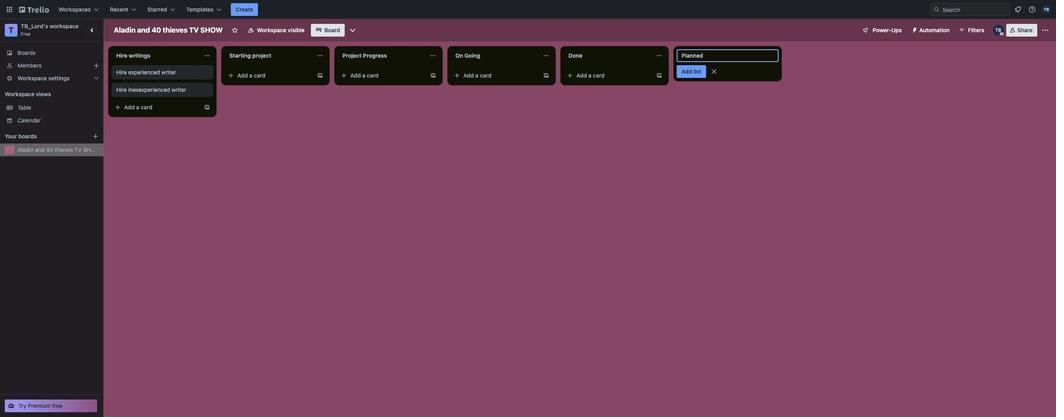 Task type: vqa. For each thing, say whether or not it's contained in the screenshot.
0 Notifications icon
yes



Task type: locate. For each thing, give the bounding box(es) containing it.
card
[[254, 72, 266, 79], [367, 72, 379, 79], [480, 72, 492, 79], [593, 72, 605, 79], [141, 104, 153, 111]]

1 vertical spatial aladin and 40 thieves tv show
[[18, 147, 100, 153]]

0 vertical spatial hire
[[116, 52, 127, 59]]

1 horizontal spatial tv
[[189, 26, 199, 34]]

table link
[[18, 104, 99, 112]]

0 vertical spatial 40
[[152, 26, 161, 34]]

visible
[[288, 27, 305, 33]]

1 vertical spatial hire
[[116, 69, 127, 76]]

tv down templates
[[189, 26, 199, 34]]

add a card button down hire inexexperienced writer
[[112, 101, 201, 114]]

add down on going
[[464, 72, 474, 79]]

and down your boards with 1 items element
[[35, 147, 45, 153]]

hire for hire inexexperienced writer
[[116, 86, 127, 93]]

add a card button for project progress
[[338, 69, 427, 82]]

0 vertical spatial writer
[[161, 69, 176, 76]]

add inside button
[[682, 68, 692, 75]]

templates button
[[182, 3, 226, 16]]

add a card button for starting project
[[225, 69, 314, 82]]

calendar link
[[18, 117, 99, 125]]

add a card button down project progress text field
[[338, 69, 427, 82]]

star or unstar board image
[[232, 27, 238, 33]]

thieves
[[163, 26, 188, 34], [55, 147, 73, 153]]

settings
[[48, 75, 70, 82]]

1 horizontal spatial show
[[200, 26, 223, 34]]

experienced
[[128, 69, 160, 76]]

your
[[5, 133, 17, 140]]

tv down the calendar link
[[74, 147, 82, 153]]

aladin
[[114, 26, 136, 34], [18, 147, 33, 153]]

thieves down starred dropdown button
[[163, 26, 188, 34]]

writer up "hire inexexperienced writer" link at the left top of the page
[[161, 69, 176, 76]]

add for writings
[[124, 104, 135, 111]]

hire experienced writer link
[[116, 69, 209, 76]]

On Going text field
[[451, 49, 539, 62]]

workspace down members
[[18, 75, 47, 82]]

40
[[152, 26, 161, 34], [46, 147, 53, 153]]

recent
[[110, 6, 128, 13]]

a down going
[[476, 72, 479, 79]]

1 horizontal spatial aladin
[[114, 26, 136, 34]]

0 vertical spatial show
[[200, 26, 223, 34]]

1 vertical spatial aladin
[[18, 147, 33, 153]]

create from template… image
[[317, 72, 323, 79], [430, 72, 437, 79], [543, 72, 550, 79], [204, 104, 210, 111]]

40 down starred
[[152, 26, 161, 34]]

workspace
[[257, 27, 286, 33], [18, 75, 47, 82], [5, 91, 34, 98]]

workspace settings
[[18, 75, 70, 82]]

card down done text box
[[593, 72, 605, 79]]

0 vertical spatial aladin
[[114, 26, 136, 34]]

0 vertical spatial tv
[[189, 26, 199, 34]]

create button
[[231, 3, 258, 16]]

sm image
[[909, 24, 920, 35]]

3 hire from the top
[[116, 86, 127, 93]]

Board name text field
[[110, 24, 227, 37]]

add a card for project progress
[[351, 72, 379, 79]]

aladin and 40 thieves tv show down starred dropdown button
[[114, 26, 223, 34]]

2 vertical spatial workspace
[[5, 91, 34, 98]]

0 vertical spatial workspace
[[257, 27, 286, 33]]

add a card down the done
[[577, 72, 605, 79]]

aladin inside board name text box
[[114, 26, 136, 34]]

writer down hire experienced writer link
[[172, 86, 186, 93]]

try
[[18, 403, 26, 410]]

add a card button down 'on going' text field
[[451, 69, 540, 82]]

customize views image
[[349, 26, 357, 34]]

0 horizontal spatial thieves
[[55, 147, 73, 153]]

card for on going
[[480, 72, 492, 79]]

1 vertical spatial workspace
[[18, 75, 47, 82]]

add a card for hire writings
[[124, 104, 153, 111]]

add a card down project progress
[[351, 72, 379, 79]]

1 vertical spatial tv
[[74, 147, 82, 153]]

workspace
[[50, 23, 79, 29]]

1 vertical spatial thieves
[[55, 147, 73, 153]]

a down done text box
[[589, 72, 592, 79]]

hire down hire writings
[[116, 69, 127, 76]]

2 hire from the top
[[116, 69, 127, 76]]

workspace for workspace settings
[[18, 75, 47, 82]]

add down the done
[[577, 72, 587, 79]]

1 vertical spatial writer
[[172, 86, 186, 93]]

add left the list
[[682, 68, 692, 75]]

1 horizontal spatial aladin and 40 thieves tv show
[[114, 26, 223, 34]]

workspace navigation collapse icon image
[[87, 25, 98, 36]]

on going
[[456, 52, 481, 59]]

writer
[[161, 69, 176, 76], [172, 86, 186, 93]]

0 horizontal spatial tv
[[74, 147, 82, 153]]

workspace inside button
[[257, 27, 286, 33]]

add down "inexexperienced" at the top of the page
[[124, 104, 135, 111]]

t link
[[5, 24, 18, 37]]

workspace visible
[[257, 27, 305, 33]]

thieves down your boards with 1 items element
[[55, 147, 73, 153]]

1 vertical spatial and
[[35, 147, 45, 153]]

hire left writings
[[116, 52, 127, 59]]

add a card down going
[[464, 72, 492, 79]]

workspace left visible in the left of the page
[[257, 27, 286, 33]]

add a card button for on going
[[451, 69, 540, 82]]

and
[[137, 26, 150, 34], [35, 147, 45, 153]]

show menu image
[[1042, 26, 1050, 34]]

add for progress
[[351, 72, 361, 79]]

40 inside board name text box
[[152, 26, 161, 34]]

a
[[249, 72, 253, 79], [363, 72, 366, 79], [476, 72, 479, 79], [589, 72, 592, 79], [136, 104, 139, 111]]

0 vertical spatial and
[[137, 26, 150, 34]]

members
[[18, 62, 42, 69]]

workspace up table on the left of the page
[[5, 91, 34, 98]]

add a card for on going
[[464, 72, 492, 79]]

hire left "inexexperienced" at the top of the page
[[116, 86, 127, 93]]

your boards with 1 items element
[[5, 132, 80, 141]]

0 vertical spatial aladin and 40 thieves tv show
[[114, 26, 223, 34]]

0 horizontal spatial and
[[35, 147, 45, 153]]

card down "inexexperienced" at the top of the page
[[141, 104, 153, 111]]

0 notifications image
[[1014, 5, 1023, 14]]

add a card button down done text box
[[564, 69, 653, 82]]

add a card button
[[225, 69, 314, 82], [338, 69, 427, 82], [451, 69, 540, 82], [564, 69, 653, 82], [112, 101, 201, 114]]

boards link
[[0, 47, 104, 59]]

and down starred
[[137, 26, 150, 34]]

aladin down "boards"
[[18, 147, 33, 153]]

0 horizontal spatial show
[[83, 147, 100, 153]]

hire for hire experienced writer
[[116, 69, 127, 76]]

add down starting at the top
[[237, 72, 248, 79]]

show
[[200, 26, 223, 34], [83, 147, 100, 153]]

0 vertical spatial thieves
[[163, 26, 188, 34]]

automation
[[920, 27, 950, 33]]

workspace inside dropdown button
[[18, 75, 47, 82]]

a down "inexexperienced" at the top of the page
[[136, 104, 139, 111]]

1 vertical spatial 40
[[46, 147, 53, 153]]

2 vertical spatial hire
[[116, 86, 127, 93]]

starting project
[[229, 52, 272, 59]]

card down project
[[254, 72, 266, 79]]

add a card down "starting project"
[[237, 72, 266, 79]]

aladin down recent popup button
[[114, 26, 136, 34]]

board link
[[311, 24, 345, 37]]

add board image
[[92, 133, 99, 140]]

add a card down "inexexperienced" at the top of the page
[[124, 104, 153, 111]]

aladin and 40 thieves tv show down your boards with 1 items element
[[18, 147, 100, 153]]

show down add board icon
[[83, 147, 100, 153]]

Search field
[[940, 4, 1010, 16]]

0 horizontal spatial 40
[[46, 147, 53, 153]]

card down 'on going' text field
[[480, 72, 492, 79]]

a down "starting project"
[[249, 72, 253, 79]]

starting
[[229, 52, 251, 59]]

card down progress on the top of the page
[[367, 72, 379, 79]]

add for going
[[464, 72, 474, 79]]

views
[[36, 91, 51, 98]]

workspace views
[[5, 91, 51, 98]]

card for hire writings
[[141, 104, 153, 111]]

power-ups
[[873, 27, 902, 33]]

40 down your boards with 1 items element
[[46, 147, 53, 153]]

Done text field
[[564, 49, 652, 62]]

tv
[[189, 26, 199, 34], [74, 147, 82, 153]]

a down project progress
[[363, 72, 366, 79]]

writer inside hire experienced writer link
[[161, 69, 176, 76]]

a for project progress
[[363, 72, 366, 79]]

0 horizontal spatial aladin
[[18, 147, 33, 153]]

hire inside text box
[[116, 52, 127, 59]]

aladin and 40 thieves tv show
[[114, 26, 223, 34], [18, 147, 100, 153]]

writer inside "hire inexexperienced writer" link
[[172, 86, 186, 93]]

hire
[[116, 52, 127, 59], [116, 69, 127, 76], [116, 86, 127, 93]]

done
[[569, 52, 583, 59]]

share
[[1018, 27, 1033, 33]]

filters button
[[957, 24, 987, 37]]

add down project
[[351, 72, 361, 79]]

add
[[682, 68, 692, 75], [237, 72, 248, 79], [351, 72, 361, 79], [464, 72, 474, 79], [577, 72, 587, 79], [124, 104, 135, 111]]

Starting project text field
[[225, 49, 312, 62]]

0 horizontal spatial aladin and 40 thieves tv show
[[18, 147, 100, 153]]

card for done
[[593, 72, 605, 79]]

1 horizontal spatial thieves
[[163, 26, 188, 34]]

workspace settings button
[[0, 72, 104, 85]]

add a card button down starting project text box
[[225, 69, 314, 82]]

1 hire from the top
[[116, 52, 127, 59]]

going
[[465, 52, 481, 59]]

add a card
[[237, 72, 266, 79], [351, 72, 379, 79], [464, 72, 492, 79], [577, 72, 605, 79], [124, 104, 153, 111]]

1 horizontal spatial and
[[137, 26, 150, 34]]

1 horizontal spatial 40
[[152, 26, 161, 34]]

add a card for starting project
[[237, 72, 266, 79]]

show down templates dropdown button
[[200, 26, 223, 34]]

create from template… image for project progress
[[430, 72, 437, 79]]



Task type: describe. For each thing, give the bounding box(es) containing it.
a for on going
[[476, 72, 479, 79]]

try premium free
[[18, 403, 62, 410]]

add a card button for hire writings
[[112, 101, 201, 114]]

t
[[9, 25, 14, 35]]

templates
[[186, 6, 214, 13]]

progress
[[363, 52, 387, 59]]

writer for hire experienced writer
[[161, 69, 176, 76]]

open information menu image
[[1029, 6, 1037, 14]]

a for done
[[589, 72, 592, 79]]

writer for hire inexexperienced writer
[[172, 86, 186, 93]]

hire inexexperienced writer
[[116, 86, 186, 93]]

tb_lord's workspace link
[[21, 23, 79, 29]]

members link
[[0, 59, 104, 72]]

starred
[[148, 6, 167, 13]]

add a card button for done
[[564, 69, 653, 82]]

tyler black (tylerblack44) image
[[1042, 5, 1052, 14]]

tb_lord's workspace free
[[21, 23, 79, 37]]

premium
[[28, 403, 51, 410]]

power-
[[873, 27, 892, 33]]

tb_lord (tylerblack44) image
[[993, 25, 1004, 36]]

inexexperienced
[[128, 86, 170, 93]]

hire experienced writer
[[116, 69, 176, 76]]

create from template… image for starting project
[[317, 72, 323, 79]]

project progress
[[343, 52, 387, 59]]

starred button
[[143, 3, 180, 16]]

add a card for done
[[577, 72, 605, 79]]

add list
[[682, 68, 702, 75]]

project
[[343, 52, 362, 59]]

workspaces
[[59, 6, 91, 13]]

create from template… image for hire writings
[[204, 104, 210, 111]]

add for project
[[237, 72, 248, 79]]

project
[[253, 52, 272, 59]]

create
[[236, 6, 253, 13]]

table
[[18, 104, 31, 111]]

aladin and 40 thieves tv show link
[[18, 146, 100, 154]]

hire for hire writings
[[116, 52, 127, 59]]

list
[[694, 68, 702, 75]]

and inside board name text box
[[137, 26, 150, 34]]

boards
[[18, 49, 36, 56]]

workspace visible button
[[243, 24, 310, 37]]

on
[[456, 52, 463, 59]]

a for starting project
[[249, 72, 253, 79]]

card for project progress
[[367, 72, 379, 79]]

create from template… image
[[656, 72, 663, 79]]

aladin and 40 thieves tv show inside board name text box
[[114, 26, 223, 34]]

power-ups button
[[857, 24, 907, 37]]

search image
[[934, 6, 940, 13]]

1 vertical spatial show
[[83, 147, 100, 153]]

back to home image
[[19, 3, 49, 16]]

cancel list editing image
[[711, 68, 719, 76]]

free
[[52, 403, 62, 410]]

calendar
[[18, 117, 41, 124]]

card for starting project
[[254, 72, 266, 79]]

primary element
[[0, 0, 1057, 19]]

add list button
[[677, 65, 707, 78]]

create from template… image for on going
[[543, 72, 550, 79]]

a for hire writings
[[136, 104, 139, 111]]

workspace for workspace views
[[5, 91, 34, 98]]

hire writings
[[116, 52, 150, 59]]

tv inside board name text box
[[189, 26, 199, 34]]

this member is an admin of this board. image
[[1000, 32, 1004, 36]]

try premium free button
[[5, 400, 97, 413]]

boards
[[18, 133, 37, 140]]

show inside board name text box
[[200, 26, 223, 34]]

hire inexexperienced writer link
[[116, 86, 209, 94]]

share button
[[1007, 24, 1038, 37]]

thieves inside board name text box
[[163, 26, 188, 34]]

board
[[325, 27, 340, 33]]

workspaces button
[[54, 3, 104, 16]]

automation button
[[909, 24, 955, 37]]

Hire writings text field
[[112, 49, 199, 62]]

workspace for workspace visible
[[257, 27, 286, 33]]

writings
[[129, 52, 150, 59]]

filters
[[969, 27, 985, 33]]

Enter list title… text field
[[677, 49, 779, 62]]

tb_lord's
[[21, 23, 48, 29]]

recent button
[[105, 3, 141, 16]]

free
[[21, 31, 31, 37]]

your boards
[[5, 133, 37, 140]]

ups
[[892, 27, 902, 33]]

Project Progress text field
[[338, 49, 425, 62]]



